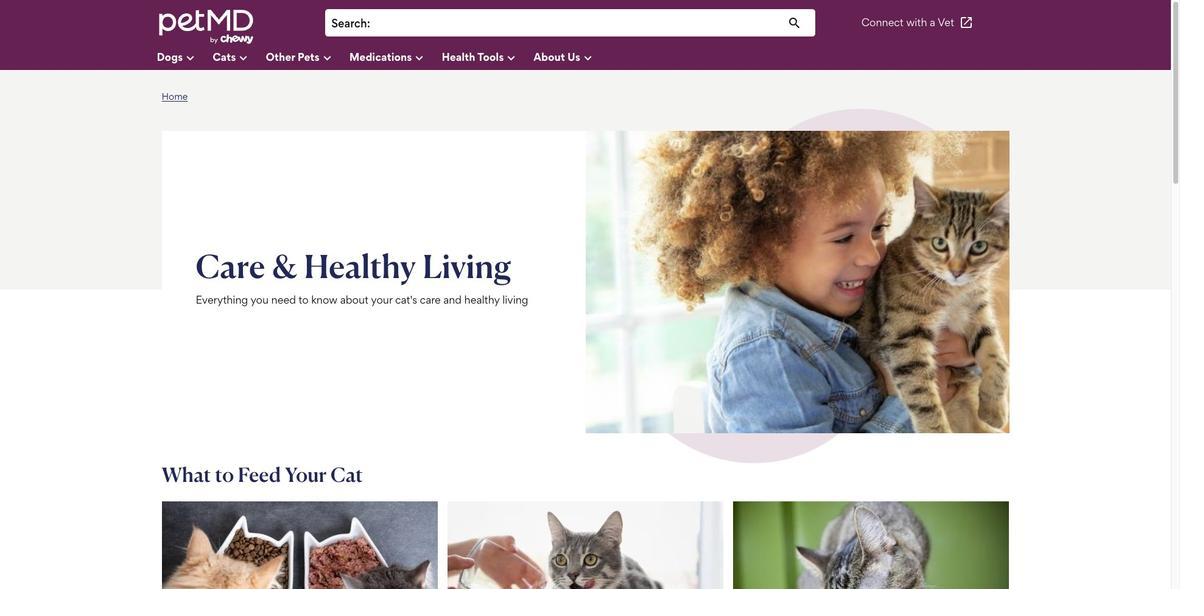 Task type: locate. For each thing, give the bounding box(es) containing it.
connect with a vet button
[[861, 8, 974, 37]]

other
[[266, 50, 295, 63]]

to
[[299, 294, 309, 307], [215, 463, 234, 487]]

us
[[568, 50, 580, 63]]

other pets button
[[266, 46, 349, 70]]

to right the need
[[299, 294, 309, 307]]

medications button
[[349, 46, 442, 70]]

about us
[[534, 50, 580, 63]]

health
[[442, 50, 475, 63]]

healthy
[[304, 246, 416, 286]]

your
[[285, 463, 327, 487]]

and
[[443, 294, 462, 307]]

living
[[502, 294, 528, 307]]

a
[[930, 16, 935, 29]]

about us button
[[534, 46, 610, 70]]

dogs
[[157, 50, 183, 63]]

everything
[[196, 294, 248, 307]]

healthy
[[464, 294, 500, 307]]

cats
[[213, 50, 236, 63]]

what to feed your cat
[[162, 463, 363, 487]]

what
[[162, 463, 211, 487]]

health tools button
[[442, 46, 534, 70]]

connect
[[861, 16, 904, 29]]

with
[[906, 16, 927, 29]]

dogs button
[[157, 46, 213, 70]]

to left feed
[[215, 463, 234, 487]]

1 horizontal spatial to
[[299, 294, 309, 307]]

0 horizontal spatial to
[[215, 463, 234, 487]]

care
[[196, 246, 265, 286]]

your
[[371, 294, 392, 307]]

None text field
[[376, 15, 810, 32]]

cat's
[[395, 294, 417, 307]]



Task type: describe. For each thing, give the bounding box(es) containing it.
know
[[311, 294, 337, 307]]

pets
[[298, 50, 319, 63]]

petmd home image
[[157, 8, 254, 45]]

tools
[[477, 50, 504, 63]]

search
[[331, 16, 367, 30]]

home
[[162, 91, 188, 102]]

connect with a vet
[[861, 16, 954, 29]]

search :
[[331, 16, 370, 30]]

medications
[[349, 50, 412, 63]]

cats button
[[213, 46, 266, 70]]

&
[[272, 246, 297, 286]]

african american child holding tiger striped brown and black cat image
[[585, 131, 1009, 434]]

care & healthy living
[[196, 246, 511, 286]]

other pets
[[266, 50, 319, 63]]

cat
[[331, 463, 363, 487]]

everything you need to know about your cat's care and healthy living
[[196, 294, 528, 307]]

need
[[271, 294, 296, 307]]

vet
[[938, 16, 954, 29]]

about
[[340, 294, 368, 307]]

:
[[367, 16, 370, 30]]

home link
[[162, 91, 188, 102]]

1 vertical spatial to
[[215, 463, 234, 487]]

living
[[423, 246, 511, 286]]

you
[[251, 294, 269, 307]]

0 vertical spatial to
[[299, 294, 309, 307]]

care
[[420, 294, 441, 307]]

about
[[534, 50, 565, 63]]

feed
[[238, 463, 281, 487]]

health tools
[[442, 50, 504, 63]]



Task type: vqa. For each thing, say whether or not it's contained in the screenshot.
for to the left
no



